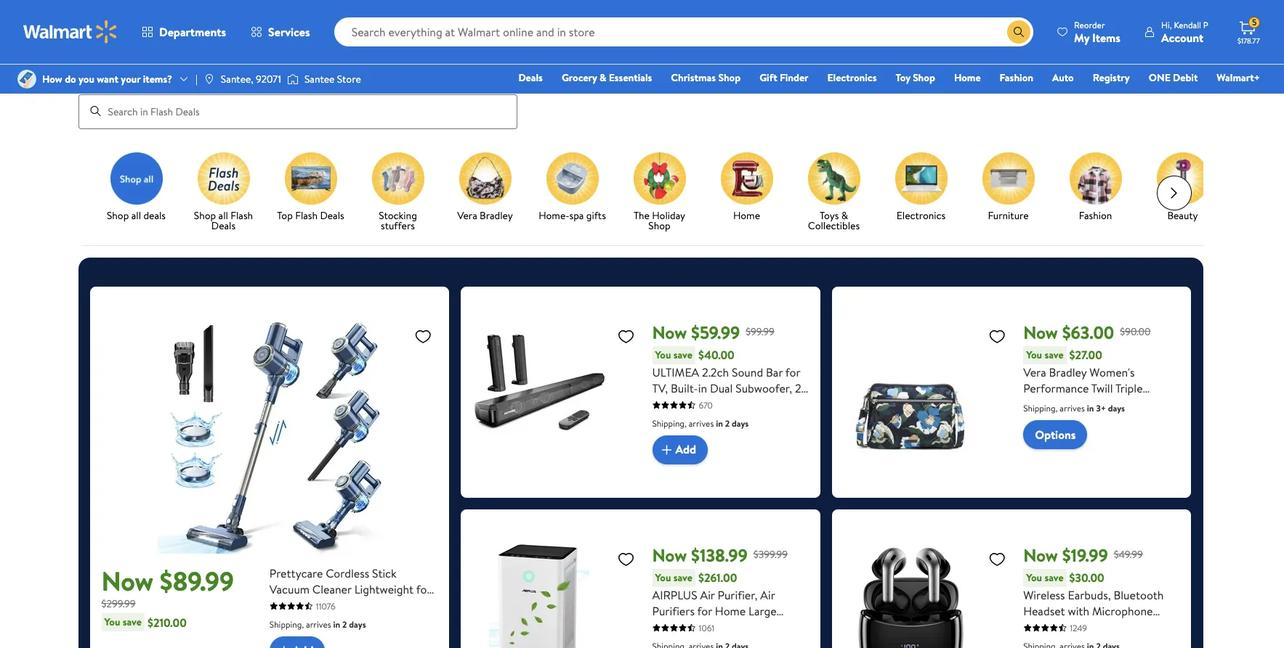 Task type: describe. For each thing, give the bounding box(es) containing it.
all for flash
[[218, 208, 228, 223]]

room
[[652, 620, 682, 636]]

separable
[[671, 396, 720, 412]]

shop all flash deals
[[194, 208, 253, 233]]

deals down top flash deals image
[[320, 208, 344, 223]]

ipx7
[[1103, 620, 1126, 636]]

santee store
[[304, 72, 361, 86]]

you for now $63.00
[[1026, 348, 1042, 362]]

vera bradley link
[[447, 152, 523, 224]]

reorder
[[1074, 19, 1105, 31]]

 image for santee store
[[287, 72, 299, 86]]

twill
[[1091, 381, 1113, 396]]

toy
[[896, 70, 910, 85]]

beauty link
[[1145, 152, 1221, 224]]

for inside you save $40.00 ultimea 2.2ch sound bar for tv, built-in dual subwoofer, 2 in 1 separable bluetooth 5.3 soundbar , bassmax adjustable tv surround sound bar, hdmi-arc/optical/aux home theater speakers, wall mount
[[785, 365, 800, 381]]

deals inside search field
[[111, 65, 142, 83]]

wireless
[[1023, 588, 1065, 604]]

immersed
[[1023, 412, 1073, 428]]

5
[[1252, 16, 1257, 28]]

top flash deals image
[[285, 152, 337, 205]]

deals
[[143, 208, 166, 223]]

save inside you save $40.00 ultimea 2.2ch sound bar for tv, built-in dual subwoofer, 2 in 1 separable bluetooth 5.3 soundbar , bassmax adjustable tv surround sound bar, hdmi-arc/optical/aux home theater speakers, wall mount
[[673, 348, 693, 362]]

now for $138.99
[[652, 543, 687, 568]]

your
[[121, 72, 141, 86]]

debit
[[1173, 70, 1198, 85]]

flash inside search field
[[78, 65, 108, 83]]

add to cart image inside the now $89.99 "group"
[[275, 643, 293, 649]]

gift finder
[[760, 70, 809, 85]]

touch
[[1023, 620, 1053, 636]]

now for $59.99
[[652, 320, 687, 345]]

now for $89.99
[[101, 564, 153, 600]]

add to favorites list, airplus air purifier, air purifiers for home large room 2152 sq ft, h13 true hepa filter cleaner 99.9%, kxy550, white image
[[617, 551, 635, 569]]

arrives inside now $63.00 group
[[1060, 402, 1085, 415]]

top flash deals link
[[273, 152, 348, 224]]

11076
[[316, 601, 336, 613]]

| inside sort and filter section element
[[1094, 17, 1096, 33]]

1 vertical spatial |
[[196, 72, 198, 86]]

bassmax
[[708, 412, 751, 428]]

want
[[97, 72, 118, 86]]

now for $19.99
[[1023, 543, 1058, 568]]

microphone
[[1092, 604, 1153, 620]]

search image
[[90, 106, 101, 117]]

grocery
[[562, 70, 597, 85]]

furniture image
[[982, 152, 1035, 205]]

add to favorites list, prettycare cordless stick vacuum cleaner lightweight for carpet floor pet hair w200 image
[[414, 327, 432, 346]]

vacuum
[[270, 582, 310, 598]]

$90.00
[[1120, 325, 1151, 339]]

bradley inside "vera bradley" link
[[480, 208, 513, 223]]

toys & collectibles link
[[796, 152, 872, 234]]

auto
[[1052, 70, 1074, 85]]

all filters button
[[78, 13, 161, 36]]

home-
[[539, 208, 569, 223]]

$261.00
[[698, 571, 737, 587]]

shipping, inside the now $89.99 "group"
[[270, 619, 304, 631]]

shop inside 'shop all flash deals'
[[194, 208, 216, 223]]

0 horizontal spatial fashion
[[1000, 70, 1033, 85]]

now $19.99 $49.99
[[1023, 543, 1143, 568]]

0 horizontal spatial home link
[[709, 152, 785, 224]]

christmas shop link
[[664, 70, 747, 86]]

auto link
[[1046, 70, 1080, 86]]

filter
[[685, 636, 711, 649]]

$19.99
[[1062, 543, 1108, 568]]

lightweight
[[354, 582, 414, 598]]

home inside you save $40.00 ultimea 2.2ch sound bar for tv, built-in dual subwoofer, 2 in 1 separable bluetooth 5.3 soundbar , bassmax adjustable tv surround sound bar, hdmi-arc/optical/aux home theater speakers, wall mount
[[652, 460, 683, 476]]

deals left grocery
[[518, 70, 543, 85]]

hi,
[[1161, 19, 1172, 31]]

floor
[[307, 598, 334, 614]]

2 inside the now $89.99 "group"
[[342, 619, 347, 631]]

fashion image
[[1069, 152, 1122, 205]]

speakers,
[[727, 460, 774, 476]]

earbuds,
[[1068, 588, 1111, 604]]

registry link
[[1086, 70, 1136, 86]]

all filters
[[106, 17, 146, 32]]

cleaner inside you save $261.00 airplus air purifier, air purifiers for home large room 2152 sq ft, h13 true hepa filter cleaner 99.
[[714, 636, 753, 649]]

search icon image
[[1013, 26, 1025, 38]]

now $63.00 group
[[844, 298, 1180, 487]]

home-spa gifts image
[[546, 152, 598, 205]]

do
[[65, 72, 76, 86]]

$210.00
[[147, 615, 187, 631]]

hi, kendall p account
[[1161, 19, 1209, 45]]

Walmart Site-Wide search field
[[334, 17, 1033, 47]]

2 inside you save $40.00 ultimea 2.2ch sound bar for tv, built-in dual subwoofer, 2 in 1 separable bluetooth 5.3 soundbar , bassmax adjustable tv surround sound bar, hdmi-arc/optical/aux home theater speakers, wall mount
[[795, 381, 801, 396]]

walmart+ link
[[1210, 70, 1267, 86]]

top
[[277, 208, 293, 223]]

adjustable
[[754, 412, 806, 428]]

shipping, arrives in 2 days inside the now $59.99 group
[[652, 418, 749, 430]]

clear search field text image
[[990, 26, 1001, 37]]

walmart image
[[23, 20, 118, 44]]

sort and filter section element
[[61, 1, 1223, 48]]

home image
[[721, 152, 773, 205]]

 image for how do you want your items?
[[17, 70, 36, 89]]

compartment
[[1023, 396, 1095, 412]]

1 vertical spatial electronics link
[[883, 152, 959, 224]]

grocery & essentials link
[[555, 70, 659, 86]]

1 vertical spatial electronics
[[897, 208, 946, 223]]

prettycare cordless stick vacuum cleaner lightweight for carpet floor pet hair w200
[[270, 566, 431, 614]]

in up 670
[[698, 381, 707, 396]]

all
[[106, 17, 117, 32]]

stuffers
[[381, 218, 415, 233]]

essentials
[[609, 70, 652, 85]]

flash deals image
[[197, 152, 250, 205]]

$99.99
[[746, 325, 775, 339]]

registry
[[1093, 70, 1130, 85]]

$178.77
[[1238, 36, 1260, 46]]

tv
[[652, 428, 666, 444]]

store
[[337, 72, 361, 86]]

now for $63.00
[[1023, 320, 1058, 345]]

santee
[[304, 72, 335, 86]]

& for grocery
[[600, 70, 606, 85]]

dual
[[710, 381, 733, 396]]

surround
[[669, 428, 715, 444]]

0 vertical spatial electronics link
[[821, 70, 883, 86]]

save inside now $89.99 $299.99 you save $210.00
[[123, 616, 142, 630]]

now $138.99 $399.99
[[652, 543, 788, 568]]

vera inside the you save $27.00 vera bradley women's performance twill triple compartment crossbody bag immersed blooms
[[1023, 365, 1046, 381]]

hepa
[[652, 636, 682, 649]]

services
[[268, 24, 310, 40]]

$299.99
[[101, 597, 136, 612]]

bag
[[1153, 396, 1172, 412]]

gift finder link
[[753, 70, 815, 86]]

arc/optical/aux
[[687, 444, 775, 460]]

beauty
[[1167, 208, 1198, 223]]

toy shop link
[[889, 70, 942, 86]]

now $59.99 $99.99
[[652, 320, 775, 345]]

p
[[1203, 19, 1209, 31]]

stocking stuffers link
[[360, 152, 436, 234]]

& for toys
[[841, 208, 848, 223]]

1 horizontal spatial fashion
[[1079, 208, 1112, 223]]



Task type: vqa. For each thing, say whether or not it's contained in the screenshot.
information in the Please be aware that the warranty terms on items offered for sale by third party Marketplace sellers may differ from those displayed in this section (if any). To confirm warranty terms on an item offered for sale by a third party Marketplace seller, please use the 'Contact seller' feature on the third party Marketplace seller's information page and request the item's warranty terms prior to purchase.
no



Task type: locate. For each thing, give the bounding box(es) containing it.
now up "$210.00"
[[101, 564, 153, 600]]

you up performance
[[1026, 348, 1042, 362]]

home-spa gifts link
[[535, 152, 610, 224]]

0 horizontal spatial for
[[416, 582, 431, 598]]

0 horizontal spatial flash
[[78, 65, 108, 83]]

save for now $138.99
[[673, 571, 693, 585]]

you save $40.00 ultimea 2.2ch sound bar for tv, built-in dual subwoofer, 2 in 1 separable bluetooth 5.3 soundbar , bassmax adjustable tv surround sound bar, hdmi-arc/optical/aux home theater speakers, wall mount
[[652, 347, 806, 492]]

toys & collectibles
[[808, 208, 860, 233]]

save left $27.00
[[1045, 348, 1064, 362]]

shop all deals link
[[98, 152, 174, 224]]

1 horizontal spatial vera
[[1023, 365, 1046, 381]]

, inside you save $30.00 wireless earbuds, bluetooth headset with microphone touch control , ipx7 waterproof, high-fidel
[[1098, 620, 1100, 636]]

spa
[[569, 208, 584, 223]]

0 vertical spatial fashion
[[1000, 70, 1033, 85]]

shop all flash deals link
[[186, 152, 261, 234]]

1 horizontal spatial cleaner
[[714, 636, 753, 649]]

true
[[761, 620, 783, 636]]

in inside the now $89.99 "group"
[[333, 619, 340, 631]]

0 vertical spatial ,
[[703, 412, 705, 428]]

stocking stuffers image
[[372, 152, 424, 205]]

you inside you save $40.00 ultimea 2.2ch sound bar for tv, built-in dual subwoofer, 2 in 1 separable bluetooth 5.3 soundbar , bassmax adjustable tv surround sound bar, hdmi-arc/optical/aux home theater speakers, wall mount
[[655, 348, 671, 362]]

shipping, down 'carpet'
[[270, 619, 304, 631]]

women's
[[1090, 365, 1135, 381]]

blooms
[[1076, 412, 1113, 428]]

1 horizontal spatial bradley
[[1049, 365, 1087, 381]]

Search search field
[[334, 17, 1033, 47]]

w200
[[380, 598, 411, 614]]

0 vertical spatial cleaner
[[312, 582, 352, 598]]

0 vertical spatial bradley
[[480, 208, 513, 223]]

shop right toy
[[913, 70, 935, 85]]

2 vertical spatial arrives
[[306, 619, 331, 631]]

save up ultimea
[[673, 348, 693, 362]]

save up airplus
[[673, 571, 693, 585]]

add to favorites list, vera bradley women's performance twill triple compartment crossbody bag immersed blooms image
[[988, 327, 1006, 346]]

shipping, arrives in 2 days
[[652, 418, 749, 430], [270, 619, 366, 631]]

the holiday shop link
[[622, 152, 697, 234]]

2 air from the left
[[760, 588, 775, 604]]

flash inside 'shop all flash deals'
[[231, 208, 253, 223]]

1 vertical spatial vera
[[1023, 365, 1046, 381]]

all for deals
[[131, 208, 141, 223]]

1 horizontal spatial all
[[218, 208, 228, 223]]

finder
[[780, 70, 809, 85]]

0 horizontal spatial cleaner
[[312, 582, 352, 598]]

1 horizontal spatial fashion link
[[1058, 152, 1133, 224]]

1 horizontal spatial for
[[697, 604, 712, 620]]

shop all deals
[[107, 208, 166, 223]]

Flash Deals search field
[[61, 65, 1223, 129]]

days inside now $63.00 group
[[1108, 402, 1125, 415]]

for inside prettycare cordless stick vacuum cleaner lightweight for carpet floor pet hair w200
[[416, 582, 431, 598]]

my
[[1074, 29, 1090, 45]]

now $19.99 group
[[844, 521, 1180, 649]]

shipping, down performance
[[1023, 402, 1058, 415]]

shop down the holiday shop image
[[648, 218, 671, 233]]

waterproof,
[[1023, 636, 1084, 649]]

in right the surround
[[716, 418, 723, 430]]

1 horizontal spatial ,
[[1098, 620, 1100, 636]]

shipping, inside now $63.00 group
[[1023, 402, 1058, 415]]

vera down vera bradley 'image'
[[457, 208, 477, 223]]

1 horizontal spatial home link
[[948, 70, 987, 86]]

shipping, arrives in 2 days down 670
[[652, 418, 749, 430]]

1 all from the left
[[131, 208, 141, 223]]

1 air from the left
[[700, 588, 715, 604]]

headset
[[1023, 604, 1065, 620]]

1 vertical spatial arrives
[[689, 418, 714, 430]]

flash right do
[[78, 65, 108, 83]]

fashion down fashion image
[[1079, 208, 1112, 223]]

0 vertical spatial electronics
[[827, 70, 877, 85]]

toy shop
[[896, 70, 935, 85]]

save for now $19.99
[[1045, 571, 1064, 585]]

airplus
[[652, 588, 697, 604]]

0 horizontal spatial bluetooth
[[723, 396, 773, 412]]

sort by |
[[1052, 17, 1096, 33]]

& inside toys & collectibles
[[841, 208, 848, 223]]

the
[[634, 208, 650, 223]]

| right by
[[1094, 17, 1096, 33]]

now
[[652, 320, 687, 345], [1023, 320, 1058, 345], [652, 543, 687, 568], [1023, 543, 1058, 568], [101, 564, 153, 600]]

3+
[[1096, 402, 1106, 415]]

92071
[[256, 72, 281, 86]]

home inside you save $261.00 airplus air purifier, air purifiers for home large room 2152 sq ft, h13 true hepa filter cleaner 99.
[[715, 604, 746, 620]]

soundbar
[[652, 412, 700, 428]]

2 horizontal spatial arrives
[[1060, 402, 1085, 415]]

0 horizontal spatial air
[[700, 588, 715, 604]]

2 horizontal spatial for
[[785, 365, 800, 381]]

2 vertical spatial shipping,
[[270, 619, 304, 631]]

&
[[600, 70, 606, 85], [841, 208, 848, 223]]

add to cart image
[[658, 442, 675, 459], [275, 643, 293, 649]]

 image right 92071
[[287, 72, 299, 86]]

now right add to favorites list, vera bradley women's performance twill triple compartment crossbody bag immersed blooms icon
[[1023, 320, 1058, 345]]

santee,
[[221, 72, 253, 86]]

1 vertical spatial fashion
[[1079, 208, 1112, 223]]

0 horizontal spatial all
[[131, 208, 141, 223]]

you down $299.99
[[104, 616, 120, 630]]

all inside 'shop all flash deals'
[[218, 208, 228, 223]]

1 horizontal spatial electronics
[[897, 208, 946, 223]]

2 down pet
[[342, 619, 347, 631]]

santee, 92071
[[221, 72, 281, 86]]

2 up arc/optical/aux
[[725, 418, 730, 430]]

shop
[[718, 70, 741, 85], [913, 70, 935, 85], [107, 208, 129, 223], [194, 208, 216, 223], [648, 218, 671, 233]]

1 vertical spatial shipping,
[[652, 418, 687, 430]]

built-
[[671, 381, 698, 396]]

triple
[[1115, 381, 1143, 396]]

0 horizontal spatial shipping,
[[270, 619, 304, 631]]

Search in Flash Deals search field
[[78, 94, 517, 129]]

next slide for chipmodulewithimages list image
[[1157, 176, 1191, 210]]

in left 1
[[652, 396, 661, 412]]

hdmi-
[[652, 444, 687, 460]]

how
[[42, 72, 62, 86]]

cleaner up the 11076
[[312, 582, 352, 598]]

grocery & essentials
[[562, 70, 652, 85]]

one debit link
[[1142, 70, 1204, 86]]

flash deals
[[78, 65, 142, 83]]

save for now $63.00
[[1045, 348, 1064, 362]]

add to favorites list, ultimea 2.2ch sound bar for tv, built-in dual subwoofer, 2 in 1 separable bluetooth 5.3 soundbar , bassmax adjustable tv surround sound bar, hdmi-arc/optical/aux home theater speakers, wall mount image
[[617, 327, 635, 346]]

bluetooth inside you save $30.00 wireless earbuds, bluetooth headset with microphone touch control , ipx7 waterproof, high-fidel
[[1114, 588, 1164, 604]]

sound left bar,
[[718, 428, 749, 444]]

electronics image
[[895, 152, 947, 205]]

shop inside the holiday shop
[[648, 218, 671, 233]]

you save $27.00 vera bradley women's performance twill triple compartment crossbody bag immersed blooms
[[1023, 347, 1172, 428]]

electronics left toy
[[827, 70, 877, 85]]

2 vertical spatial for
[[697, 604, 712, 620]]

you inside you save $261.00 airplus air purifier, air purifiers for home large room 2152 sq ft, h13 true hepa filter cleaner 99.
[[655, 571, 671, 585]]

2 vertical spatial 2
[[342, 619, 347, 631]]

0 horizontal spatial add to cart image
[[275, 643, 293, 649]]

in left 3+
[[1087, 402, 1094, 415]]

arrives down performance
[[1060, 402, 1085, 415]]

shop right the christmas
[[718, 70, 741, 85]]

0 vertical spatial arrives
[[1060, 402, 1085, 415]]

0 horizontal spatial days
[[349, 619, 366, 631]]

1 horizontal spatial |
[[1094, 17, 1096, 33]]

1 vertical spatial bluetooth
[[1114, 588, 1164, 604]]

2152
[[685, 620, 707, 636]]

0 vertical spatial shipping, arrives in 2 days
[[652, 418, 749, 430]]

save inside the you save $27.00 vera bradley women's performance twill triple compartment crossbody bag immersed blooms
[[1045, 348, 1064, 362]]

toys & collectibles image
[[808, 152, 860, 205]]

departments button
[[129, 15, 238, 49]]

stocking stuffers
[[379, 208, 417, 233]]

1 vertical spatial ,
[[1098, 620, 1100, 636]]

now up wireless
[[1023, 543, 1058, 568]]

add to favorites list, wireless earbuds, bluetooth headset with microphone touch control , ipx7 waterproof, high-fidelity stereo earphones for sports and work，compatible with iphone 13 pro max xs xr samsung android image
[[988, 551, 1006, 569]]

now inside now $89.99 $299.99 you save $210.00
[[101, 564, 153, 600]]

0 vertical spatial for
[[785, 365, 800, 381]]

0 horizontal spatial |
[[196, 72, 198, 86]]

sort
[[1052, 17, 1073, 33]]

0 horizontal spatial arrives
[[306, 619, 331, 631]]

christmas shop
[[671, 70, 741, 85]]

2 all from the left
[[218, 208, 228, 223]]

1
[[664, 396, 668, 412]]

 image
[[203, 73, 215, 85]]

0 vertical spatial bluetooth
[[723, 396, 773, 412]]

2 horizontal spatial 2
[[795, 381, 801, 396]]

furniture
[[988, 208, 1029, 223]]

departments
[[159, 24, 226, 40]]

bradley down $27.00
[[1049, 365, 1087, 381]]

0 horizontal spatial &
[[600, 70, 606, 85]]

1 vertical spatial days
[[732, 418, 749, 430]]

you save $261.00 airplus air purifier, air purifiers for home large room 2152 sq ft, h13 true hepa filter cleaner 99.
[[652, 571, 787, 649]]

1 vertical spatial add to cart image
[[275, 643, 293, 649]]

2 horizontal spatial days
[[1108, 402, 1125, 415]]

670
[[699, 399, 713, 412]]

now up ultimea
[[652, 320, 687, 345]]

vera bradley image
[[459, 152, 511, 205]]

the holiday shop image
[[633, 152, 686, 205]]

0 horizontal spatial  image
[[17, 70, 36, 89]]

fashion link
[[993, 70, 1040, 86], [1058, 152, 1133, 224]]

days inside the now $89.99 "group"
[[349, 619, 366, 631]]

you inside you save $30.00 wireless earbuds, bluetooth headset with microphone touch control , ipx7 waterproof, high-fidel
[[1026, 571, 1042, 585]]

shop all image
[[110, 152, 162, 205]]

control
[[1056, 620, 1095, 636]]

1 vertical spatial sound
[[718, 428, 749, 444]]

1 horizontal spatial flash
[[231, 208, 253, 223]]

days inside the now $59.99 group
[[732, 418, 749, 430]]

flash down flash deals image
[[231, 208, 253, 223]]

gifts
[[586, 208, 606, 223]]

1 horizontal spatial shipping,
[[652, 418, 687, 430]]

1 vertical spatial 2
[[725, 418, 730, 430]]

days left bar,
[[732, 418, 749, 430]]

all down flash deals image
[[218, 208, 228, 223]]

0 horizontal spatial bradley
[[480, 208, 513, 223]]

0 vertical spatial days
[[1108, 402, 1125, 415]]

fashion
[[1000, 70, 1033, 85], [1079, 208, 1112, 223]]

shipping, inside the now $59.99 group
[[652, 418, 687, 430]]

0 vertical spatial 2
[[795, 381, 801, 396]]

toys
[[820, 208, 839, 223]]

shop left deals
[[107, 208, 129, 223]]

you for now $138.99
[[655, 571, 671, 585]]

bradley down vera bradley 'image'
[[480, 208, 513, 223]]

deals inside 'shop all flash deals'
[[211, 218, 236, 233]]

1 vertical spatial &
[[841, 208, 848, 223]]

with
[[1068, 604, 1089, 620]]

0 horizontal spatial fashion link
[[993, 70, 1040, 86]]

0 vertical spatial &
[[600, 70, 606, 85]]

save up wireless
[[1045, 571, 1064, 585]]

arrives inside the now $89.99 "group"
[[306, 619, 331, 631]]

shipping, arrives in 2 days inside the now $89.99 "group"
[[270, 619, 366, 631]]

bluetooth up ipx7
[[1114, 588, 1164, 604]]

you up ultimea
[[655, 348, 671, 362]]

0 vertical spatial vera
[[457, 208, 477, 223]]

you inside now $89.99 $299.99 you save $210.00
[[104, 616, 120, 630]]

in inside now $63.00 group
[[1087, 402, 1094, 415]]

$40.00
[[698, 347, 735, 363]]

bluetooth up bar,
[[723, 396, 773, 412]]

0 horizontal spatial electronics
[[827, 70, 877, 85]]

for right the w200
[[416, 582, 431, 598]]

stocking
[[379, 208, 417, 223]]

beauty image
[[1157, 152, 1209, 205]]

for
[[785, 365, 800, 381], [416, 582, 431, 598], [697, 604, 712, 620]]

you up wireless
[[1026, 571, 1042, 585]]

1 vertical spatial fashion link
[[1058, 152, 1133, 224]]

shop down flash deals image
[[194, 208, 216, 223]]

1 horizontal spatial &
[[841, 208, 848, 223]]

in
[[698, 381, 707, 396], [652, 396, 661, 412], [1087, 402, 1094, 415], [716, 418, 723, 430], [333, 619, 340, 631]]

sound left the bar
[[732, 365, 763, 381]]

1 horizontal spatial arrives
[[689, 418, 714, 430]]

1 horizontal spatial shipping, arrives in 2 days
[[652, 418, 749, 430]]

flash right top at the top
[[295, 208, 318, 223]]

christmas
[[671, 70, 716, 85]]

days down the hair
[[349, 619, 366, 631]]

, down 670
[[703, 412, 705, 428]]

1 vertical spatial cleaner
[[714, 636, 753, 649]]

prettycare
[[270, 566, 323, 582]]

now $89.99 group
[[101, 298, 438, 649]]

performance
[[1023, 381, 1089, 396]]

$27.00
[[1069, 347, 1102, 363]]

you for now $19.99
[[1026, 571, 1042, 585]]

, inside you save $40.00 ultimea 2.2ch sound bar for tv, built-in dual subwoofer, 2 in 1 separable bluetooth 5.3 soundbar , bassmax adjustable tv surround sound bar, hdmi-arc/optical/aux home theater speakers, wall mount
[[703, 412, 705, 428]]

 image
[[17, 70, 36, 89], [287, 72, 299, 86]]

1 horizontal spatial 2
[[725, 418, 730, 430]]

save down $299.99
[[123, 616, 142, 630]]

$63.00
[[1062, 320, 1114, 345]]

0 vertical spatial home link
[[948, 70, 987, 86]]

cleaner down 1061
[[714, 636, 753, 649]]

0 horizontal spatial 2
[[342, 619, 347, 631]]

shipping, down 1
[[652, 418, 687, 430]]

fashion down 'search icon'
[[1000, 70, 1033, 85]]

1 horizontal spatial bluetooth
[[1114, 588, 1164, 604]]

one
[[1149, 70, 1171, 85]]

reorder my items
[[1074, 19, 1121, 45]]

cleaner inside prettycare cordless stick vacuum cleaner lightweight for carpet floor pet hair w200
[[312, 582, 352, 598]]

1 horizontal spatial  image
[[287, 72, 299, 86]]

deals down flash deals image
[[211, 218, 236, 233]]

theater
[[685, 460, 724, 476]]

mount
[[652, 476, 685, 492]]

1 vertical spatial bradley
[[1049, 365, 1087, 381]]

1 horizontal spatial air
[[760, 588, 775, 604]]

electronics down electronics image
[[897, 208, 946, 223]]

home link
[[948, 70, 987, 86], [709, 152, 785, 224]]

0 horizontal spatial vera
[[457, 208, 477, 223]]

electronics link
[[821, 70, 883, 86], [883, 152, 959, 224]]

save inside you save $30.00 wireless earbuds, bluetooth headset with microphone touch control , ipx7 waterproof, high-fidel
[[1045, 571, 1064, 585]]

shipping, arrives in 2 days down the floor
[[270, 619, 366, 631]]

0 vertical spatial fashion link
[[993, 70, 1040, 86]]

1 vertical spatial shipping, arrives in 2 days
[[270, 619, 366, 631]]

| right items?
[[196, 72, 198, 86]]

1 horizontal spatial days
[[732, 418, 749, 430]]

0 vertical spatial sound
[[732, 365, 763, 381]]

vera up compartment
[[1023, 365, 1046, 381]]

crossbody
[[1097, 396, 1151, 412]]

0 vertical spatial shipping,
[[1023, 402, 1058, 415]]

all
[[131, 208, 141, 223], [218, 208, 228, 223]]

purifier,
[[718, 588, 758, 604]]

you up airplus
[[655, 571, 671, 585]]

all left deals
[[131, 208, 141, 223]]

air right the purifier, at right
[[760, 588, 775, 604]]

you save $30.00 wireless earbuds, bluetooth headset with microphone touch control , ipx7 waterproof, high-fidel
[[1023, 571, 1165, 649]]

for inside you save $261.00 airplus air purifier, air purifiers for home large room 2152 sq ft, h13 true hepa filter cleaner 99.
[[697, 604, 712, 620]]

0 vertical spatial |
[[1094, 17, 1096, 33]]

2 horizontal spatial shipping,
[[1023, 402, 1058, 415]]

1 horizontal spatial add to cart image
[[658, 442, 675, 459]]

& right toys
[[841, 208, 848, 223]]

, left ipx7
[[1098, 620, 1100, 636]]

now $59.99 group
[[472, 298, 809, 492]]

for up 1061
[[697, 604, 712, 620]]

0 horizontal spatial ,
[[703, 412, 705, 428]]

days
[[1108, 402, 1125, 415], [732, 418, 749, 430], [349, 619, 366, 631]]

arrives inside the now $59.99 group
[[689, 418, 714, 430]]

for right the bar
[[785, 365, 800, 381]]

now up airplus
[[652, 543, 687, 568]]

deals left items?
[[111, 65, 142, 83]]

air down $261.00
[[700, 588, 715, 604]]

how do you want your items?
[[42, 72, 172, 86]]

arrives down the floor
[[306, 619, 331, 631]]

bradley inside the you save $27.00 vera bradley women's performance twill triple compartment crossbody bag immersed blooms
[[1049, 365, 1087, 381]]

days right 3+
[[1108, 402, 1125, 415]]

store
[[207, 17, 230, 32]]

purifiers
[[652, 604, 695, 620]]

flash
[[78, 65, 108, 83], [231, 208, 253, 223], [295, 208, 318, 223]]

0 vertical spatial add to cart image
[[658, 442, 675, 459]]

& right grocery
[[600, 70, 606, 85]]

add
[[675, 442, 696, 458]]

1 vertical spatial for
[[416, 582, 431, 598]]

bluetooth inside you save $40.00 ultimea 2.2ch sound bar for tv, built-in dual subwoofer, 2 in 1 separable bluetooth 5.3 soundbar , bassmax adjustable tv surround sound bar, hdmi-arc/optical/aux home theater speakers, wall mount
[[723, 396, 773, 412]]

$138.99
[[691, 543, 748, 568]]

add button
[[652, 436, 708, 465]]

holiday
[[652, 208, 685, 223]]

arrives down 670
[[689, 418, 714, 430]]

in down pet
[[333, 619, 340, 631]]

save inside you save $261.00 airplus air purifier, air purifiers for home large room 2152 sq ft, h13 true hepa filter cleaner 99.
[[673, 571, 693, 585]]

2 horizontal spatial flash
[[295, 208, 318, 223]]

2 vertical spatial days
[[349, 619, 366, 631]]

kendall
[[1174, 19, 1201, 31]]

1 vertical spatial home link
[[709, 152, 785, 224]]

0 horizontal spatial shipping, arrives in 2 days
[[270, 619, 366, 631]]

account
[[1161, 29, 1204, 45]]

2 right 5.3 on the right bottom of page
[[795, 381, 801, 396]]

you inside the you save $27.00 vera bradley women's performance twill triple compartment crossbody bag immersed blooms
[[1026, 348, 1042, 362]]

add to cart image inside add button
[[658, 442, 675, 459]]

collectibles
[[808, 218, 860, 233]]

 image left the how
[[17, 70, 36, 89]]



